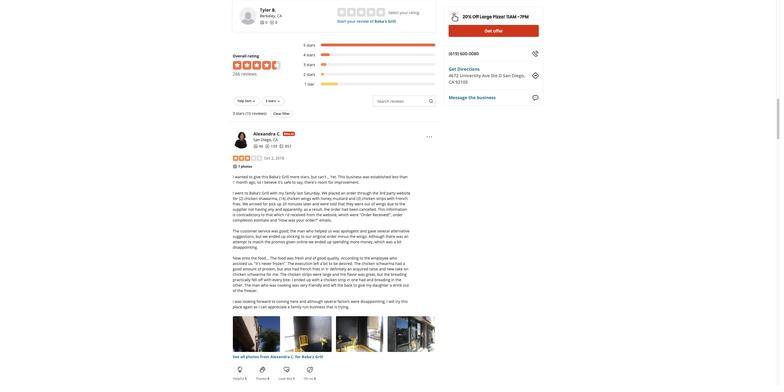 Task type: locate. For each thing, give the bounding box(es) containing it.
match
[[253, 240, 264, 245]]

stars up clear
[[268, 99, 276, 103]]

our
[[306, 234, 312, 240]]

1 vertical spatial my
[[366, 283, 372, 288]]

apologetic
[[341, 229, 359, 234]]

0 horizontal spatial your
[[296, 218, 304, 223]]

None radio
[[337, 8, 346, 17], [357, 8, 366, 17], [367, 8, 375, 17], [377, 8, 385, 17], [337, 8, 346, 17], [357, 8, 366, 17], [367, 8, 375, 17], [377, 8, 385, 17]]

order down us
[[327, 234, 337, 240]]

16 friends v2 image
[[260, 20, 264, 25], [253, 144, 258, 149]]

from
[[307, 213, 315, 218], [260, 355, 269, 360]]

friends element containing 46
[[253, 144, 263, 149]]

0 horizontal spatial this
[[338, 175, 345, 180]]

spending
[[333, 240, 349, 245]]

stars left (10
[[236, 111, 245, 116]]

0 vertical spatial your
[[400, 10, 408, 15]]

1 vertical spatial photos
[[246, 355, 259, 360]]

menu image
[[426, 134, 433, 140]]

left
[[314, 262, 319, 267], [331, 283, 337, 288]]

freezer.
[[244, 289, 258, 294]]

stars for filter reviews by 4 stars rating element
[[307, 52, 315, 58]]

1 vertical spatial strips
[[302, 272, 312, 278]]

reviews element
[[270, 20, 277, 25], [265, 144, 277, 149]]

for inside now onto the food... the food was fresh and of good quality. according to the employee who assisted us, "it's never frozen". the execution left a bit to be desired. the chicken schwarma had a good amount of protein, but also had french fries in it- definitely an acquired tatse and new take on chicken schwarma for me. the chicken strips were large and the flavor was great, but the breading practically fell off with every bite- i ended up with a chicken strip in one had and breading in the other. the man who was cooking was very friendly and left the back to give my daughter a drink out of the freezer.
[[266, 272, 272, 278]]

0 vertical spatial family
[[285, 191, 296, 196]]

reviews for 266 reviews
[[241, 71, 257, 77]]

photos element
[[280, 144, 291, 149]]

1 vertical spatial an
[[404, 234, 409, 240]]

(0 reactions) element for oh no 0
[[314, 377, 316, 382]]

the right message
[[469, 95, 476, 101]]

was left "good;"
[[271, 229, 278, 234]]

stars for filter reviews by 5 stars rating element
[[307, 43, 315, 48]]

1 horizontal spatial 3
[[266, 99, 267, 103]]

was up place
[[235, 300, 242, 305]]

with
[[270, 191, 278, 196], [312, 196, 320, 202], [387, 196, 395, 202], [264, 278, 271, 283], [312, 278, 320, 283]]

stars for filter reviews by 3 stars rating element on the top of page
[[307, 62, 315, 67]]

good left quality.
[[317, 256, 326, 261]]

cancelled.
[[359, 207, 377, 212]]

stars inside popup button
[[268, 99, 276, 103]]

were inside i was looking forward to coming here and although several factors were disappointing, i will try this place again as i can appreciate a family run business that is trying.
[[351, 300, 360, 305]]

search image
[[429, 99, 433, 103]]

take
[[395, 267, 403, 272]]

0 horizontal spatial man
[[252, 283, 260, 288]]

3 inside popup button
[[266, 99, 267, 103]]

0 horizontal spatial is
[[233, 213, 236, 218]]

to inside i was looking forward to coming here and although several factors were disappointing, i will try this place again as i can appreciate a family run business that is trying.
[[272, 300, 275, 305]]

family left the last
[[285, 191, 296, 196]]

1 16 chevron down v2 image from the left
[[252, 99, 256, 104]]

the up the freezer.
[[244, 283, 251, 288]]

as down the later
[[304, 207, 308, 212]]

and inside the customer service was good; the man who helped us was apologetic and gave several alternative suggestions, but we ended up sticking to our original order minus the wings. although there was an attempt to match the promos given online we ended up spending more money, which was a bit disappointing.
[[360, 229, 367, 234]]

5
[[304, 43, 306, 48], [245, 377, 247, 382]]

0 horizontal spatial 5
[[245, 377, 247, 382]]

schwarma
[[376, 262, 394, 267], [247, 272, 265, 278]]

disappointing.
[[233, 245, 258, 250]]

1 horizontal spatial ended
[[294, 278, 305, 283]]

1 vertical spatial diego,
[[261, 137, 272, 143]]

1 vertical spatial breading
[[375, 278, 390, 283]]

an down alternative
[[404, 234, 409, 240]]

0 vertical spatial give
[[254, 175, 261, 180]]

my down great,
[[366, 283, 372, 288]]

0 horizontal spatial 16 friends v2 image
[[253, 144, 258, 149]]

who up our at left bottom
[[306, 229, 314, 234]]

filter reviews by 5 stars rating element
[[298, 43, 436, 48]]

24 phone v2 image
[[532, 51, 539, 57]]

a inside the customer service was good; the man who helped us was apologetic and gave several alternative suggestions, but we ended up sticking to our original order minus the wings. although there was an attempt to match the promos given online we ended up spending more money, which was a bit disappointing.
[[394, 240, 396, 245]]

filter reviews by 4 stars rating element
[[298, 52, 436, 58]]

2 16 chevron down v2 image from the left
[[277, 99, 281, 104]]

daughter
[[373, 283, 389, 288]]

see all photos from alexandra c. for baba'z grill
[[233, 355, 323, 360]]

tatse
[[369, 267, 378, 272]]

was down i'd
[[289, 218, 295, 223]]

is down supplier
[[233, 213, 236, 218]]

get left offer
[[485, 28, 492, 34]]

1 horizontal spatial left
[[331, 283, 337, 288]]

0 vertical spatial as
[[304, 207, 308, 212]]

several inside i was looking forward to coming here and although several factors were disappointing, i will try this place again as i can appreciate a family run business that is trying.
[[324, 300, 337, 305]]

2 vertical spatial ended
[[294, 278, 305, 283]]

get for get offer
[[485, 28, 492, 34]]

off
[[473, 14, 479, 20]]

ended down original
[[315, 240, 326, 245]]

1 vertical spatial from
[[260, 355, 269, 360]]

0 horizontal spatial several
[[324, 300, 337, 305]]

is inside i was looking forward to coming here and although several factors were disappointing, i will try this place again as i can appreciate a family run business that is trying.
[[334, 305, 337, 310]]

photo of tyler b. image
[[239, 7, 257, 25]]

get for get directions 4672 university ave ste d san diego, ca 92105
[[449, 66, 456, 72]]

3 for filter reviews by 3 stars rating element on the top of page
[[304, 62, 306, 67]]

0 vertical spatial from
[[307, 213, 315, 218]]

of up cancelled.
[[371, 202, 375, 207]]

san right d
[[503, 73, 511, 79]]

and up run
[[300, 300, 306, 305]]

schwarma up new
[[376, 262, 394, 267]]

16 friends v2 image left 46
[[253, 144, 258, 149]]

stars for 3 stars popup button
[[268, 99, 276, 103]]

1 vertical spatial 16 review v2 image
[[265, 144, 270, 149]]

0 horizontal spatial san
[[253, 137, 260, 143]]

there
[[386, 234, 395, 240]]

0 vertical spatial an
[[341, 191, 346, 196]]

bit inside now onto the food... the food was fresh and of good quality. according to the employee who assisted us, "it's never frozen". the execution left a bit to be desired. the chicken schwarma had a good amount of protein, but also had french fries in it- definitely an acquired tatse and new take on chicken schwarma for me. the chicken strips were large and the flavor was great, but the breading practically fell off with every bite- i ended up with a chicken strip in one had and breading in the other. the man who was cooking was very friendly and left the back to give my daughter a drink out of the freezer.
[[323, 262, 328, 267]]

2 vertical spatial who
[[261, 283, 269, 288]]

to right the went
[[245, 191, 248, 196]]

(no rating) image
[[337, 8, 385, 17]]

in left the "it-"
[[321, 267, 325, 272]]

0 horizontal spatial which
[[274, 213, 284, 218]]

1 horizontal spatial reviews
[[390, 99, 404, 104]]

0 vertical spatial this
[[262, 175, 268, 180]]

2 horizontal spatial 1
[[304, 82, 307, 87]]

16 review v2 image for tyler b.
[[270, 20, 274, 25]]

0 vertical spatial bit
[[397, 240, 402, 245]]

pick
[[269, 202, 276, 207]]

3 star rating image
[[233, 156, 262, 161]]

(0 reactions) element for thanks 0
[[268, 377, 269, 382]]

ca inside tyler b. berkeley, ca
[[277, 13, 282, 18]]

1 vertical spatial business
[[346, 175, 362, 180]]

established
[[371, 175, 391, 180]]

0 vertical spatial wings
[[301, 196, 311, 202]]

0 horizontal spatial 1
[[233, 180, 235, 185]]

and down large
[[323, 283, 330, 288]]

they
[[346, 202, 354, 207]]

3
[[304, 62, 306, 67], [266, 99, 267, 103], [233, 111, 235, 116]]

16 review v2 image
[[270, 20, 274, 25], [265, 144, 270, 149]]

20% off large pizza! 11am -7pm
[[463, 14, 529, 20]]

0 horizontal spatial strips
[[302, 272, 312, 278]]

1 vertical spatial ca
[[449, 79, 455, 85]]

1 vertical spatial that
[[266, 213, 273, 218]]

clear filter
[[273, 112, 290, 116]]

strips down the "french" in the left of the page
[[302, 272, 312, 278]]

money,
[[361, 240, 374, 245]]

1 horizontal spatial your
[[347, 19, 356, 24]]

friends element
[[260, 20, 268, 25], [253, 144, 263, 149]]

(0 reactions) element
[[268, 377, 269, 382], [314, 377, 316, 382]]

2 vertical spatial this
[[287, 377, 292, 382]]

my up (14)
[[279, 191, 284, 196]]

original
[[313, 234, 326, 240]]

to left say,
[[292, 180, 296, 185]]

strips
[[376, 196, 386, 202], [302, 272, 312, 278]]

3 left (10
[[233, 111, 235, 116]]

search reviews
[[377, 99, 404, 104]]

0 vertical spatial rating
[[409, 10, 419, 15]]

0 horizontal spatial that
[[266, 213, 273, 218]]

was right us
[[333, 229, 340, 234]]

man inside the customer service was good; the man who helped us was apologetic and gave several alternative suggestions, but we ended up sticking to our original order minus the wings. although there was an attempt to match the promos given online we ended up spending more money, which was a bit disappointing.
[[297, 229, 305, 234]]

2 vertical spatial 3
[[233, 111, 235, 116]]

was left very
[[292, 283, 299, 288]]

photos right all
[[246, 355, 259, 360]]

0 vertical spatial strips
[[376, 196, 386, 202]]

1 vertical spatial 16 friends v2 image
[[253, 144, 258, 149]]

order inside the customer service was good; the man who helped us was apologetic and gave several alternative suggestions, but we ended up sticking to our original order minus the wings. although there was an attempt to match the promos given online we ended up spending more money, which was a bit disappointing.
[[327, 234, 337, 240]]

in up the drink
[[391, 278, 395, 283]]

rating
[[409, 10, 419, 15], [248, 53, 259, 59]]

contradictory
[[237, 213, 260, 218]]

man
[[297, 229, 305, 234], [252, 283, 260, 288]]

24 message v2 image
[[532, 95, 539, 101]]

1 vertical spatial 5
[[245, 377, 247, 382]]

1 vertical spatial reviews
[[390, 99, 404, 104]]

give inside the i wanted to give this baba'z grill more stars, but can't... yet. this business was established less than 1 month ago, so i believe it's safe to say, there's room for improvement.
[[254, 175, 261, 180]]

1 horizontal spatial this
[[378, 207, 385, 212]]

(0 reactions) element right no
[[314, 377, 316, 382]]

but down tatse
[[377, 272, 383, 278]]

0 vertical spatial that
[[338, 202, 345, 207]]

helpful 5
[[233, 377, 247, 382]]

received!",
[[373, 213, 392, 218]]

mustard
[[333, 196, 348, 202]]

an inside now onto the food... the food was fresh and of good quality. according to the employee who assisted us, "it's never frozen". the execution left a bit to be desired. the chicken schwarma had a good amount of protein, but also had french fries in it- definitely an acquired tatse and new take on chicken schwarma for me. the chicken strips were large and the flavor was great, but the breading practically fell off with every bite- i ended up with a chicken strip in one had and breading in the other. the man who was cooking was very friendly and left the back to give my daughter a drink out of the freezer.
[[347, 267, 352, 272]]

give inside now onto the food... the food was fresh and of good quality. according to the employee who assisted us, "it's never frozen". the execution left a bit to be desired. the chicken schwarma had a good amount of protein, but also had french fries in it- definitely an acquired tatse and new take on chicken schwarma for me. the chicken strips were large and the flavor was great, but the breading practically fell off with every bite- i ended up with a chicken strip in one had and breading in the other. the man who was cooking was very friendly and left the back to give my daughter a drink out of the freezer.
[[358, 283, 365, 288]]

cooking
[[277, 283, 291, 288]]

1 horizontal spatial diego,
[[512, 73, 525, 79]]

practically
[[233, 278, 251, 283]]

diego, inside the elite 23 san diego, ca
[[261, 137, 272, 143]]

photos right 7
[[241, 165, 252, 169]]

reviews element containing 0
[[270, 20, 277, 25]]

than
[[400, 175, 408, 180]]

0 horizontal spatial who
[[261, 283, 269, 288]]

no
[[309, 377, 313, 382]]

0 vertical spatial several
[[377, 229, 390, 234]]

out up cancelled.
[[365, 202, 370, 207]]

1 horizontal spatial get
[[485, 28, 492, 34]]

1 horizontal spatial several
[[377, 229, 390, 234]]

overall
[[233, 53, 247, 59]]

0 horizontal spatial from
[[260, 355, 269, 360]]

with down the saturday.
[[312, 196, 320, 202]]

diego, left the 24 directions v2 icon
[[512, 73, 525, 79]]

bit inside the customer service was good; the man who helped us was apologetic and gave several alternative suggestions, but we ended up sticking to our original order minus the wings. although there was an attempt to match the promos given online we ended up spending more money, which was a bit disappointing.
[[397, 240, 402, 245]]

1 (0 reactions) element from the left
[[268, 377, 269, 382]]

1 horizontal spatial my
[[366, 283, 372, 288]]

get inside get directions 4672 university ave ste d san diego, ca 92105
[[449, 66, 456, 72]]

but up there's
[[311, 175, 317, 180]]

"order
[[360, 213, 372, 218]]

photos
[[241, 165, 252, 169], [246, 355, 259, 360]]

from inside i went to baba'z grill with my family last saturday. we placed an order through the 3rd party website for (2) chicken shawarma, (14) chicken wings with honey mustard and (3) chicken strips with french fries. we arrived for pick up 20 minutes later and were told that they were out of wings due to the supplier not having any and apparently, as a result, the order had been cancelled. this information is contradictory to that which i'd received from the website, which were "order received!", order completion estimate and "how was your order?" emails.
[[307, 213, 315, 218]]

2 (0 reactions) element from the left
[[314, 377, 316, 382]]

1 horizontal spatial in
[[347, 278, 350, 283]]

business inside button
[[477, 95, 496, 101]]

1 horizontal spatial which
[[339, 213, 349, 218]]

up
[[277, 202, 282, 207], [281, 234, 286, 240], [327, 240, 332, 245], [306, 278, 311, 283]]

bit up the "it-"
[[323, 262, 328, 267]]

out inside i went to baba'z grill with my family last saturday. we placed an order through the 3rd party website for (2) chicken shawarma, (14) chicken wings with honey mustard and (3) chicken strips with french fries. we arrived for pick up 20 minutes later and were told that they were out of wings due to the supplier not having any and apparently, as a result, the order had been cancelled. this information is contradictory to that which i'd received from the website, which were "order received!", order completion estimate and "how was your order?" emails.
[[365, 202, 370, 207]]

7
[[238, 165, 240, 169]]

been
[[350, 207, 358, 212]]

good down assisted
[[233, 267, 242, 272]]

were
[[320, 202, 329, 207], [355, 202, 364, 207], [350, 213, 359, 218], [313, 272, 322, 278], [351, 300, 360, 305]]

wanted
[[235, 175, 248, 180]]

this up the received!",
[[378, 207, 385, 212]]

fell
[[252, 278, 257, 283]]

which up '"how'
[[274, 213, 284, 218]]

0 vertical spatial we
[[263, 234, 268, 240]]

filter reviews by 3 stars rating element
[[298, 62, 436, 68]]

0 horizontal spatial my
[[279, 191, 284, 196]]

suggestions,
[[233, 234, 255, 240]]

of inside i went to baba'z grill with my family last saturday. we placed an order through the 3rd party website for (2) chicken shawarma, (14) chicken wings with honey mustard and (3) chicken strips with french fries. we arrived for pick up 20 minutes later and were told that they were out of wings due to the supplier not having any and apparently, as a result, the order had been cancelled. this information is contradictory to that which i'd received from the website, which were "order received!", order completion estimate and "how was your order?" emails.
[[371, 202, 375, 207]]

1 horizontal spatial good
[[317, 256, 326, 261]]

1 vertical spatial san
[[253, 137, 260, 143]]

a down the later
[[309, 207, 311, 212]]

139
[[271, 144, 277, 149]]

an inside i went to baba'z grill with my family last saturday. we placed an order through the 3rd party website for (2) chicken shawarma, (14) chicken wings with honey mustard and (3) chicken strips with french fries. we arrived for pick up 20 minutes later and were told that they were out of wings due to the supplier not having any and apparently, as a result, the order had been cancelled. this information is contradictory to that which i'd received from the website, which were "order received!", order completion estimate and "how was your order?" emails.
[[341, 191, 346, 196]]

0 horizontal spatial ended
[[269, 234, 280, 240]]

ca up 139
[[273, 137, 278, 143]]

fries
[[313, 267, 320, 272]]

1 horizontal spatial 1
[[293, 377, 295, 382]]

strips inside now onto the food... the food was fresh and of good quality. according to the employee who assisted us, "it's never frozen". the execution left a bit to be desired. the chicken schwarma had a good amount of protein, but also had french fries in it- definitely an acquired tatse and new take on chicken schwarma for me. the chicken strips were large and the flavor was great, but the breading practically fell off with every bite- i ended up with a chicken strip in one had and breading in the other. the man who was cooking was very friendly and left the back to give my daughter a drink out of the freezer.
[[302, 272, 312, 278]]

reviews
[[241, 71, 257, 77], [390, 99, 404, 104]]

0 horizontal spatial get
[[449, 66, 456, 72]]

reviews element down the elite 23 san diego, ca
[[265, 144, 277, 149]]

was inside the i wanted to give this baba'z grill more stars, but can't... yet. this business was established less than 1 month ago, so i believe it's safe to say, there's room for improvement.
[[363, 175, 370, 180]]

result,
[[312, 207, 323, 212]]

266
[[233, 71, 240, 77]]

san inside the elite 23 san diego, ca
[[253, 137, 260, 143]]

flavor
[[347, 272, 357, 278]]

an inside the customer service was good; the man who helped us was apologetic and gave several alternative suggestions, but we ended up sticking to our original order minus the wings. although there was an attempt to match the promos given online we ended up spending more money, which was a bit disappointing.
[[404, 234, 409, 240]]

1 horizontal spatial bit
[[397, 240, 402, 245]]

ca right 'berkeley,'
[[277, 13, 282, 18]]

16 review v2 image down 'berkeley,'
[[270, 20, 274, 25]]

grill inside the i wanted to give this baba'z grill more stars, but can't... yet. this business was established less than 1 month ago, so i believe it's safe to say, there's room for improvement.
[[282, 175, 289, 180]]

1 vertical spatial 1
[[233, 180, 235, 185]]

run
[[303, 305, 309, 310]]

4
[[304, 52, 306, 58]]

the inside button
[[469, 95, 476, 101]]

can
[[261, 305, 267, 310]]

my inside now onto the food... the food was fresh and of good quality. according to the employee who assisted us, "it's never frozen". the execution left a bit to be desired. the chicken schwarma had a good amount of protein, but also had french fries in it- definitely an acquired tatse and new take on chicken schwarma for me. the chicken strips were large and the flavor was great, but the breading practically fell off with every bite- i ended up with a chicken strip in one had and breading in the other. the man who was cooking was very friendly and left the back to give my daughter a drink out of the freezer.
[[366, 283, 372, 288]]

reviews element for alexandra c.
[[265, 144, 277, 149]]

0 horizontal spatial left
[[314, 262, 319, 267]]

on
[[404, 267, 409, 272]]

i left can
[[259, 305, 260, 310]]

1 right love
[[293, 377, 295, 382]]

get inside get offer button
[[485, 28, 492, 34]]

  text field
[[373, 96, 436, 107]]

0 vertical spatial out
[[365, 202, 370, 207]]

reviews element containing 139
[[265, 144, 277, 149]]

photo of alexandra c. image
[[233, 131, 250, 149]]

stars right 4
[[307, 52, 315, 58]]

16 camera v2 image
[[233, 164, 237, 169]]

several
[[377, 229, 390, 234], [324, 300, 337, 305]]

0 vertical spatial 16 review v2 image
[[270, 20, 274, 25]]

1 horizontal spatial strips
[[376, 196, 386, 202]]

ca inside get directions 4672 university ave ste d san diego, ca 92105
[[449, 79, 455, 85]]

2 vertical spatial that
[[326, 305, 334, 310]]

clear filter button
[[271, 111, 292, 118]]

None radio
[[347, 8, 356, 17]]

your down received
[[296, 218, 304, 223]]

20
[[283, 202, 287, 207]]

several up the although
[[377, 229, 390, 234]]

0 vertical spatial reviews element
[[270, 20, 277, 25]]

were down honey
[[320, 202, 329, 207]]

0 inside friends element
[[265, 20, 268, 25]]

that left trying.
[[326, 305, 334, 310]]

friends element containing 0
[[260, 20, 268, 25]]

i was looking forward to coming here and although several factors were disappointing, i will try this place again as i can appreciate a family run business that is trying.
[[233, 300, 408, 310]]

3rd
[[380, 191, 386, 196]]

out inside now onto the food... the food was fresh and of good quality. according to the employee who assisted us, "it's never frozen". the execution left a bit to be desired. the chicken schwarma had a good amount of protein, but also had french fries in it- definitely an acquired tatse and new take on chicken schwarma for me. the chicken strips were large and the flavor was great, but the breading practically fell off with every bite- i ended up with a chicken strip in one had and breading in the other. the man who was cooking was very friendly and left the back to give my daughter a drink out of the freezer.
[[403, 283, 409, 288]]

which inside the customer service was good; the man who helped us was apologetic and gave several alternative suggestions, but we ended up sticking to our original order minus the wings. although there was an attempt to match the promos given online we ended up spending more money, which was a bit disappointing.
[[375, 240, 385, 245]]

was
[[363, 175, 370, 180], [289, 218, 295, 223], [271, 229, 278, 234], [333, 229, 340, 234], [396, 234, 403, 240], [386, 240, 393, 245], [287, 256, 294, 261], [358, 272, 365, 278], [270, 283, 276, 288], [292, 283, 299, 288], [235, 300, 242, 305]]

0 vertical spatial left
[[314, 262, 319, 267]]

0
[[265, 20, 268, 25], [275, 20, 277, 25], [268, 377, 269, 382], [314, 377, 316, 382]]

give right 'back'
[[358, 283, 365, 288]]

was down there at bottom
[[386, 240, 393, 245]]

16 chevron down v2 image inside the yelp sort dropdown button
[[252, 99, 256, 104]]

baba'z up 'oh no 0'
[[302, 355, 314, 360]]

start
[[337, 19, 346, 24]]

bit
[[397, 240, 402, 245], [323, 262, 328, 267]]

7 photos
[[238, 165, 252, 169]]

16 chevron down v2 image inside 3 stars popup button
[[277, 99, 281, 104]]

party
[[387, 191, 396, 196]]

san
[[503, 73, 511, 79], [253, 137, 260, 143]]

friends element for tyler b.
[[260, 20, 268, 25]]

1 vertical spatial good
[[233, 267, 242, 272]]

due
[[387, 202, 394, 207]]

0 vertical spatial friends element
[[260, 20, 268, 25]]

start your review of baba'z grill
[[337, 19, 396, 24]]

order
[[347, 191, 356, 196], [331, 207, 341, 212], [393, 213, 403, 218], [327, 234, 337, 240]]

had down they
[[342, 207, 349, 212]]

wings left due
[[376, 202, 386, 207]]

was left established
[[363, 175, 370, 180]]

1 vertical spatial we
[[243, 202, 248, 207]]

last
[[297, 191, 303, 196]]

this right try
[[401, 300, 408, 305]]

1 vertical spatial more
[[350, 240, 360, 245]]

an up mustard
[[341, 191, 346, 196]]

your right start
[[347, 19, 356, 24]]

up inside i went to baba'z grill with my family last saturday. we placed an order through the 3rd party website for (2) chicken shawarma, (14) chicken wings with honey mustard and (3) chicken strips with french fries. we arrived for pick up 20 minutes later and were told that they were out of wings due to the supplier not having any and apparently, as a result, the order had been cancelled. this information is contradictory to that which i'd received from the website, which were "order received!", order completion estimate and "how was your order?" emails.
[[277, 202, 282, 207]]

3 stars inside popup button
[[266, 99, 276, 103]]

3 stars for 3 stars popup button
[[266, 99, 276, 103]]

baba'z inside the i wanted to give this baba'z grill more stars, but can't... yet. this business was established less than 1 month ago, so i believe it's safe to say, there's room for improvement.
[[269, 175, 281, 180]]

get offer button
[[449, 25, 539, 37]]

which down they
[[339, 213, 349, 218]]

from up order?"
[[307, 213, 315, 218]]

was down acquired in the left of the page
[[358, 272, 365, 278]]

1 vertical spatial your
[[347, 19, 356, 24]]

fries.
[[233, 202, 242, 207]]

acquired
[[353, 267, 368, 272]]

20%
[[463, 14, 472, 20]]

0 horizontal spatial give
[[254, 175, 261, 180]]

3 stars down "4 stars"
[[304, 62, 315, 67]]

having
[[255, 207, 267, 212]]

your right select
[[400, 10, 408, 15]]

2 horizontal spatial 3
[[304, 62, 306, 67]]

rating element
[[337, 8, 385, 17]]

reviews down the 4.5 star rating "image"
[[241, 71, 257, 77]]

0 vertical spatial business
[[477, 95, 496, 101]]

but up match
[[256, 234, 262, 240]]

is inside i went to baba'z grill with my family last saturday. we placed an order through the 3rd party website for (2) chicken shawarma, (14) chicken wings with honey mustard and (3) chicken strips with french fries. we arrived for pick up 20 minutes later and were told that they were out of wings due to the supplier not having any and apparently, as a result, the order had been cancelled. this information is contradictory to that which i'd received from the website, which were "order received!", order completion estimate and "how was your order?" emails.
[[233, 213, 236, 218]]

but inside the i wanted to give this baba'z grill more stars, but can't... yet. this business was established less than 1 month ago, so i believe it's safe to say, there's room for improvement.
[[311, 175, 317, 180]]

0 vertical spatial san
[[503, 73, 511, 79]]

2 horizontal spatial this
[[401, 300, 408, 305]]

1 vertical spatial family
[[291, 305, 302, 310]]

1 horizontal spatial 3 stars
[[304, 62, 315, 67]]

16 chevron down v2 image
[[252, 99, 256, 104], [277, 99, 281, 104]]

bit down alternative
[[397, 240, 402, 245]]

ended up very
[[294, 278, 305, 283]]

for inside the i wanted to give this baba'z grill more stars, but can't... yet. this business was established less than 1 month ago, so i believe it's safe to say, there's room for improvement.
[[328, 180, 334, 185]]

1 vertical spatial bit
[[323, 262, 328, 267]]

0 horizontal spatial (0 reactions) element
[[268, 377, 269, 382]]

left down large
[[331, 283, 337, 288]]

grill up shawarma,
[[262, 191, 269, 196]]

1 horizontal spatial as
[[304, 207, 308, 212]]



Task type: vqa. For each thing, say whether or not it's contained in the screenshot.
Steakhouses
no



Task type: describe. For each thing, give the bounding box(es) containing it.
try
[[396, 300, 400, 305]]

message
[[449, 95, 468, 101]]

1 vertical spatial c.
[[291, 355, 294, 360]]

with down party
[[387, 196, 395, 202]]

1 horizontal spatial schwarma
[[376, 262, 394, 267]]

and up execution at the left bottom of the page
[[305, 256, 312, 261]]

san inside get directions 4672 university ave ste d san diego, ca 92105
[[503, 73, 511, 79]]

filter
[[282, 112, 290, 116]]

the customer service was good; the man who helped us was apologetic and gave several alternative suggestions, but we ended up sticking to our original order minus the wings. although there was an attempt to match the promos given online we ended up spending more money, which was a bit disappointing.
[[233, 229, 410, 250]]

to up the 'ago,'
[[249, 175, 253, 180]]

4.5 star rating image
[[233, 61, 281, 70]]

up down us
[[327, 240, 332, 245]]

was down every
[[270, 283, 276, 288]]

grill inside i went to baba'z grill with my family last saturday. we placed an order through the 3rd party website for (2) chicken shawarma, (14) chicken wings with honey mustard and (3) chicken strips with french fries. we arrived for pick up 20 minutes later and were told that they were out of wings due to the supplier not having any and apparently, as a result, the order had been cancelled. this information is contradictory to that which i'd received from the website, which were "order received!", order completion estimate and "how was your order?" emails.
[[262, 191, 269, 196]]

chicken up arrived
[[244, 196, 258, 202]]

strip
[[338, 278, 346, 283]]

had inside i went to baba'z grill with my family last saturday. we placed an order through the 3rd party website for (2) chicken shawarma, (14) chicken wings with honey mustard and (3) chicken strips with french fries. we arrived for pick up 20 minutes later and were told that they were out of wings due to the supplier not having any and apparently, as a result, the order had been cancelled. this information is contradictory to that which i'd received from the website, which were "order received!", order completion estimate and "how was your order?" emails.
[[342, 207, 349, 212]]

one
[[351, 278, 358, 283]]

french
[[396, 196, 408, 202]]

alexandra c. link
[[253, 131, 281, 137]]

execution
[[295, 262, 313, 267]]

chicken down large
[[324, 278, 337, 283]]

1 star
[[304, 82, 314, 87]]

the up website,
[[324, 207, 330, 212]]

had right one
[[359, 278, 366, 283]]

promos
[[272, 240, 285, 245]]

diego, inside get directions 4672 university ave ste d san diego, ca 92105
[[512, 73, 525, 79]]

the left employee
[[364, 256, 370, 261]]

0 vertical spatial breading
[[391, 272, 407, 278]]

(1 reaction) element
[[293, 377, 295, 382]]

family inside i was looking forward to coming here and although several factors were disappointing, i will try this place again as i can appreciate a family run business that is trying.
[[291, 305, 302, 310]]

and down great,
[[367, 278, 374, 283]]

and up result,
[[312, 202, 319, 207]]

honey
[[321, 196, 332, 202]]

more inside the customer service was good; the man who helped us was apologetic and gave several alternative suggestions, but we ended up sticking to our original order minus the wings. although there was an attempt to match the promos given online we ended up spending more money, which was a bit disappointing.
[[350, 240, 360, 245]]

chicken up practically
[[233, 272, 246, 278]]

16 photos v2 image
[[280, 144, 284, 149]]

baba'z right review
[[375, 19, 387, 24]]

the up "strip" at the bottom
[[340, 272, 346, 278]]

the up the drink
[[396, 278, 402, 283]]

your for start
[[347, 19, 356, 24]]

0 vertical spatial good
[[317, 256, 326, 261]]

several inside the customer service was good; the man who helped us was apologetic and gave several alternative suggestions, but we ended up sticking to our original order minus the wings. although there was an attempt to match the promos given online we ended up spending more money, which was a bit disappointing.
[[377, 229, 390, 234]]

baba'z inside i went to baba'z grill with my family last saturday. we placed an order through the 3rd party website for (2) chicken shawarma, (14) chicken wings with honey mustard and (3) chicken strips with french fries. we arrived for pick up 20 minutes later and were told that they were out of wings due to the supplier not having any and apparently, as a result, the order had been cancelled. this information is contradictory to that which i'd received from the website, which were "order received!", order completion estimate and "how was your order?" emails.
[[249, 191, 261, 196]]

to up disappointing.
[[248, 240, 252, 245]]

man inside now onto the food... the food was fresh and of good quality. according to the employee who assisted us, "it's never frozen". the execution left a bit to be desired. the chicken schwarma had a good amount of protein, but also had french fries in it- definitely an acquired tatse and new take on chicken schwarma for me. the chicken strips were large and the flavor was great, but the breading practically fell off with every bite- i ended up with a chicken strip in one had and breading in the other. the man who was cooking was very friendly and left the back to give my daughter a drink out of the freezer.
[[252, 283, 260, 288]]

0 vertical spatial we
[[322, 191, 328, 196]]

to up estimate on the bottom left of the page
[[261, 213, 265, 218]]

of up fries
[[313, 256, 316, 261]]

tyler b. berkeley, ca
[[260, 7, 282, 18]]

month
[[236, 180, 248, 185]]

this inside i went to baba'z grill with my family last saturday. we placed an order through the 3rd party website for (2) chicken shawarma, (14) chicken wings with honey mustard and (3) chicken strips with french fries. we arrived for pick up 20 minutes later and were told that they were out of wings due to the supplier not having any and apparently, as a result, the order had been cancelled. this information is contradictory to that which i'd received from the website, which were "order received!", order completion estimate and "how was your order?" emails.
[[378, 207, 385, 212]]

also
[[284, 267, 291, 272]]

and left '"how'
[[270, 218, 277, 223]]

my inside i went to baba'z grill with my family last saturday. we placed an order through the 3rd party website for (2) chicken shawarma, (14) chicken wings with honey mustard and (3) chicken strips with french fries. we arrived for pick up 20 minutes later and were told that they were out of wings due to the supplier not having any and apparently, as a result, the order had been cancelled. this information is contradictory to that which i'd received from the website, which were "order received!", order completion estimate and "how was your order?" emails.
[[279, 191, 284, 196]]

2 horizontal spatial ended
[[315, 240, 326, 245]]

to up information
[[395, 202, 399, 207]]

a down large
[[321, 278, 323, 283]]

oh
[[304, 377, 308, 382]]

the up 'frozen".'
[[270, 256, 277, 261]]

get directions link
[[449, 66, 480, 72]]

order down told
[[331, 207, 341, 212]]

3 stars for filter reviews by 3 stars rating element on the top of page
[[304, 62, 315, 67]]

to up online
[[301, 234, 305, 240]]

as inside i was looking forward to coming here and although several factors were disappointing, i will try this place again as i can appreciate a family run business that is trying.
[[254, 305, 258, 310]]

600-
[[460, 51, 469, 57]]

with up shawarma,
[[270, 191, 278, 196]]

a up on
[[403, 262, 405, 267]]

4672
[[449, 73, 459, 79]]

d
[[499, 73, 502, 79]]

grill up 'oh no 0'
[[315, 355, 323, 360]]

order?"
[[305, 218, 318, 223]]

was inside i was looking forward to coming here and although several factors were disappointing, i will try this place again as i can appreciate a family run business that is trying.
[[235, 300, 242, 305]]

5 inside filter reviews by 5 stars rating element
[[304, 43, 306, 48]]

see
[[233, 355, 239, 360]]

0 horizontal spatial we
[[263, 234, 268, 240]]

but inside the customer service was good; the man who helped us was apologetic and gave several alternative suggestions, but we ended up sticking to our original order minus the wings. although there was an attempt to match the promos given online we ended up spending more money, which was a bit disappointing.
[[256, 234, 262, 240]]

the up sticking
[[290, 229, 296, 234]]

order up they
[[347, 191, 356, 196]]

24 directions v2 image
[[532, 72, 539, 79]]

the down french
[[400, 202, 405, 207]]

0 horizontal spatial rating
[[248, 53, 259, 59]]

business inside i was looking forward to coming here and although several factors were disappointing, i will try this place again as i can appreciate a family run business that is trying.
[[310, 305, 325, 310]]

fresh
[[295, 256, 304, 261]]

up down "good;"
[[281, 234, 286, 240]]

reviews for search reviews
[[390, 99, 404, 104]]

were inside now onto the food... the food was fresh and of good quality. according to the employee who assisted us, "it's never frozen". the execution left a bit to be desired. the chicken schwarma had a good amount of protein, but also had french fries in it- definitely an acquired tatse and new take on chicken schwarma for me. the chicken strips were large and the flavor was great, but the breading practically fell off with every bite- i ended up with a chicken strip in one had and breading in the other. the man who was cooking was very friendly and left the back to give my daughter a drink out of the freezer.
[[313, 272, 322, 278]]

although
[[369, 234, 385, 240]]

this inside the i wanted to give this baba'z grill more stars, but can't... yet. this business was established less than 1 month ago, so i believe it's safe to say, there's room for improvement.
[[338, 175, 345, 180]]

but down 'frozen".'
[[277, 267, 283, 272]]

0 vertical spatial photos
[[241, 165, 252, 169]]

to left be
[[329, 262, 333, 267]]

get directions 4672 university ave ste d san diego, ca 92105
[[449, 66, 525, 85]]

i inside i went to baba'z grill with my family last saturday. we placed an order through the 3rd party website for (2) chicken shawarma, (14) chicken wings with honey mustard and (3) chicken strips with french fries. we arrived for pick up 20 minutes later and were told that they were out of wings due to the supplier not having any and apparently, as a result, the order had been cancelled. this information is contradictory to that which i'd received from the website, which were "order received!", order completion estimate and "how was your order?" emails.
[[233, 191, 234, 196]]

1 vertical spatial alexandra
[[270, 355, 290, 360]]

room
[[318, 180, 327, 185]]

a left the drink
[[390, 283, 392, 288]]

it's
[[278, 180, 283, 185]]

"it's
[[254, 262, 261, 267]]

filter reviews by 2 stars rating element
[[298, 72, 436, 77]]

1 horizontal spatial wings
[[376, 202, 386, 207]]

(619)
[[449, 51, 459, 57]]

1 vertical spatial we
[[309, 240, 314, 245]]

shawarma,
[[259, 196, 278, 202]]

back
[[344, 283, 353, 288]]

this inside the i wanted to give this baba'z grill more stars, but can't... yet. this business was established less than 1 month ago, so i believe it's safe to say, there's room for improvement.
[[262, 175, 268, 180]]

all
[[240, 355, 245, 360]]

disappointing,
[[361, 300, 386, 305]]

who inside the customer service was good; the man who helped us was apologetic and gave several alternative suggestions, but we ended up sticking to our original order minus the wings. although there was an attempt to match the promos given online we ended up spending more money, which was a bit disappointing.
[[306, 229, 314, 234]]

more inside the i wanted to give this baba'z grill more stars, but can't... yet. this business was established less than 1 month ago, so i believe it's safe to say, there's room for improvement.
[[290, 175, 300, 180]]

select
[[389, 10, 399, 15]]

that inside i was looking forward to coming here and although several factors were disappointing, i will try this place again as i can appreciate a family run business that is trying.
[[326, 305, 334, 310]]

tyler
[[260, 7, 271, 13]]

although
[[307, 300, 323, 305]]

was right food
[[287, 256, 294, 261]]

large
[[480, 14, 492, 20]]

chicken up the minutes
[[287, 196, 300, 202]]

and left new
[[379, 267, 386, 272]]

of right review
[[370, 19, 374, 24]]

oct
[[264, 156, 270, 161]]

pizza!
[[493, 14, 506, 20]]

arrived
[[249, 202, 262, 207]]

yelp sort
[[237, 99, 252, 103]]

and down definitely
[[333, 272, 339, 278]]

your for select
[[400, 10, 408, 15]]

to up acquired in the left of the page
[[360, 256, 363, 261]]

the right match
[[265, 240, 271, 245]]

(5 reactions) element
[[245, 377, 247, 382]]

0 vertical spatial alexandra
[[253, 131, 276, 137]]

family inside i went to baba'z grill with my family last saturday. we placed an order through the 3rd party website for (2) chicken shawarma, (14) chicken wings with honey mustard and (3) chicken strips with french fries. we arrived for pick up 20 minutes later and were told that they were out of wings due to the supplier not having any and apparently, as a result, the order had been cancelled. this information is contradictory to that which i'd received from the website, which were "order received!", order completion estimate and "how was your order?" emails.
[[285, 191, 296, 196]]

23
[[291, 132, 294, 136]]

of down "it's
[[258, 267, 261, 272]]

gave
[[368, 229, 376, 234]]

7pm
[[520, 14, 529, 20]]

chicken up tatse
[[362, 262, 375, 267]]

the left 3rd
[[373, 191, 379, 196]]

friends element for alexandra c.
[[253, 144, 263, 149]]

1 horizontal spatial this
[[287, 377, 292, 382]]

of down other.
[[233, 289, 236, 294]]

now
[[233, 256, 241, 261]]

1 inside the i wanted to give this baba'z grill more stars, but can't... yet. this business was established less than 1 month ago, so i believe it's safe to say, there's room for improvement.
[[233, 180, 235, 185]]

elite 23 link
[[283, 132, 295, 136]]

protein,
[[262, 267, 276, 272]]

here
[[290, 300, 299, 305]]

amount
[[243, 267, 257, 272]]

and right 'any'
[[275, 207, 282, 212]]

the up acquired in the left of the page
[[354, 262, 361, 267]]

i left wanted
[[233, 175, 234, 180]]

and inside i was looking forward to coming here and although several factors were disappointing, i will try this place again as i can appreciate a family run business that is trying.
[[300, 300, 306, 305]]

ended inside now onto the food... the food was fresh and of good quality. according to the employee who assisted us, "it's never frozen". the execution left a bit to be desired. the chicken schwarma had a good amount of protein, but also had french fries in it- definitely an acquired tatse and new take on chicken schwarma for me. the chicken strips were large and the flavor was great, but the breading practically fell off with every bite- i ended up with a chicken strip in one had and breading in the other. the man who was cooking was very friendly and left the back to give my daughter a drink out of the freezer.
[[294, 278, 305, 283]]

grill down select
[[388, 19, 396, 24]]

onto
[[242, 256, 250, 261]]

and up they
[[349, 196, 356, 202]]

the up "it's
[[251, 256, 257, 261]]

2 stars
[[304, 72, 315, 77]]

a inside i was looking forward to coming here and although several factors were disappointing, i will try this place again as i can appreciate a family run business that is trying.
[[288, 305, 290, 310]]

received
[[291, 213, 306, 218]]

16 friends v2 image for tyler b.
[[260, 20, 264, 25]]

i right so
[[262, 180, 263, 185]]

0 horizontal spatial 3
[[233, 111, 235, 116]]

7 photos link
[[238, 165, 252, 169]]

again
[[243, 305, 253, 310]]

2 horizontal spatial in
[[391, 278, 395, 283]]

the up the also
[[288, 262, 294, 267]]

up inside now onto the food... the food was fresh and of good quality. according to the employee who assisted us, "it's never frozen". the execution left a bit to be desired. the chicken schwarma had a good amount of protein, but also had french fries in it- definitely an acquired tatse and new take on chicken schwarma for me. the chicken strips were large and the flavor was great, but the breading practically fell off with every bite- i ended up with a chicken strip in one had and breading in the other. the man who was cooking was very friendly and left the back to give my daughter a drink out of the freezer.
[[306, 278, 311, 283]]

a inside i went to baba'z grill with my family last saturday. we placed an order through the 3rd party website for (2) chicken shawarma, (14) chicken wings with honey mustard and (3) chicken strips with french fries. we arrived for pick up 20 minutes later and were told that they were out of wings due to the supplier not having any and apparently, as a result, the order had been cancelled. this information is contradictory to that which i'd received from the website, which were "order received!", order completion estimate and "how was your order?" emails.
[[309, 207, 311, 212]]

0 horizontal spatial wings
[[301, 196, 311, 202]]

factors
[[338, 300, 350, 305]]

review
[[357, 19, 369, 24]]

46
[[259, 144, 263, 149]]

the down apologetic at the bottom left of page
[[350, 234, 356, 240]]

1 vertical spatial schwarma
[[247, 272, 265, 278]]

i up place
[[233, 300, 234, 305]]

0 horizontal spatial we
[[243, 202, 248, 207]]

this inside i was looking forward to coming here and although several factors were disappointing, i will try this place again as i can appreciate a family run business that is trying.
[[401, 300, 408, 305]]

yelp sort button
[[234, 97, 260, 106]]

filter reviews by 1 star rating element
[[298, 82, 436, 87]]

your inside i went to baba'z grill with my family last saturday. we placed an order through the 3rd party website for (2) chicken shawarma, (14) chicken wings with honey mustard and (3) chicken strips with french fries. we arrived for pick up 20 minutes later and were told that they were out of wings due to the supplier not having any and apparently, as a result, the order had been cancelled. this information is contradictory to that which i'd received from the website, which were "order received!", order completion estimate and "how was your order?" emails.
[[296, 218, 304, 223]]

was inside i went to baba'z grill with my family last saturday. we placed an order through the 3rd party website for (2) chicken shawarma, (14) chicken wings with honey mustard and (3) chicken strips with french fries. we arrived for pick up 20 minutes later and were told that they were out of wings due to the supplier not having any and apparently, as a result, the order had been cancelled. this information is contradictory to that which i'd received from the website, which were "order received!", order completion estimate and "how was your order?" emails.
[[289, 218, 295, 223]]

16 chevron down v2 image for stars
[[277, 99, 281, 104]]

great,
[[366, 272, 376, 278]]

were down '(3)'
[[355, 202, 364, 207]]

reviews)
[[252, 111, 267, 116]]

wings.
[[357, 234, 368, 240]]

with right off
[[264, 278, 271, 283]]

us,
[[248, 262, 253, 267]]

(14)
[[279, 196, 286, 202]]

i left will
[[387, 300, 388, 305]]

stars for 'filter reviews by 2 stars rating' element
[[307, 72, 315, 77]]

the down result,
[[316, 213, 322, 218]]

ca inside the elite 23 san diego, ca
[[273, 137, 278, 143]]

a up fries
[[320, 262, 322, 267]]

the down "strip" at the bottom
[[338, 283, 343, 288]]

16 review v2 image for alexandra c.
[[265, 144, 270, 149]]

0 vertical spatial c.
[[277, 131, 281, 137]]

the inside the customer service was good; the man who helped us was apologetic and gave several alternative suggestions, but we ended up sticking to our original order minus the wings. although there was an attempt to match the promos given online we ended up spending more money, which was a bit disappointing.
[[233, 229, 239, 234]]

yelp
[[237, 99, 244, 103]]

french
[[300, 267, 312, 272]]

safe
[[284, 180, 291, 185]]

berkeley,
[[260, 13, 276, 18]]

1 vertical spatial who
[[390, 256, 397, 261]]

love
[[279, 377, 286, 382]]

1 vertical spatial left
[[331, 283, 337, 288]]

select your rating
[[389, 10, 419, 15]]

the up bite-
[[280, 272, 287, 278]]

strips inside i went to baba'z grill with my family last saturday. we placed an order through the 3rd party website for (2) chicken shawarma, (14) chicken wings with honey mustard and (3) chicken strips with french fries. we arrived for pick up 20 minutes later and were told that they were out of wings due to the supplier not having any and apparently, as a result, the order had been cancelled. this information is contradictory to that which i'd received from the website, which were "order received!", order completion estimate and "how was your order?" emails.
[[376, 196, 386, 202]]

16 friends v2 image for alexandra c.
[[253, 144, 258, 149]]

customer
[[240, 229, 257, 234]]

apparently,
[[283, 207, 303, 212]]

business inside the i wanted to give this baba'z grill more stars, but can't... yet. this business was established less than 1 month ago, so i believe it's safe to say, there's room for improvement.
[[346, 175, 362, 180]]

not
[[248, 207, 254, 212]]

0 vertical spatial ended
[[269, 234, 280, 240]]

0 horizontal spatial good
[[233, 267, 242, 272]]

ave
[[482, 73, 490, 79]]

11am
[[506, 14, 517, 20]]

clear
[[273, 112, 282, 116]]

now onto the food... the food was fresh and of good quality. according to the employee who assisted us, "it's never frozen". the execution left a bit to be desired. the chicken schwarma had a good amount of protein, but also had french fries in it- definitely an acquired tatse and new take on chicken schwarma for me. the chicken strips were large and the flavor was great, but the breading practically fell off with every bite- i ended up with a chicken strip in one had and breading in the other. the man who was cooking was very friendly and left the back to give my daughter a drink out of the freezer.
[[233, 256, 409, 294]]

0 horizontal spatial in
[[321, 267, 325, 272]]

oct 2, 2018
[[264, 156, 284, 161]]

the down other.
[[237, 289, 243, 294]]

thanks
[[256, 377, 267, 382]]

were down been
[[350, 213, 359, 218]]

online
[[297, 240, 308, 245]]

good;
[[279, 229, 289, 234]]

was down alternative
[[396, 234, 403, 240]]

16 chevron down v2 image for sort
[[252, 99, 256, 104]]

chicken down 'through'
[[362, 196, 375, 202]]

order down information
[[393, 213, 403, 218]]

had right the also
[[292, 267, 299, 272]]

with up friendly
[[312, 278, 320, 283]]

reviews element for tyler b.
[[270, 20, 277, 25]]

food
[[278, 256, 286, 261]]

as inside i went to baba'z grill with my family last saturday. we placed an order through the 3rd party website for (2) chicken shawarma, (14) chicken wings with honey mustard and (3) chicken strips with french fries. we arrived for pick up 20 minutes later and were told that they were out of wings due to the supplier not having any and apparently, as a result, the order had been cancelled. this information is contradictory to that which i'd received from the website, which were "order received!", order completion estimate and "how was your order?" emails.
[[304, 207, 308, 212]]

to down one
[[354, 283, 357, 288]]

elite
[[284, 132, 290, 136]]

had up 'take'
[[395, 262, 402, 267]]

i inside now onto the food... the food was fresh and of good quality. according to the employee who assisted us, "it's never frozen". the execution left a bit to be desired. the chicken schwarma had a good amount of protein, but also had french fries in it- definitely an acquired tatse and new take on chicken schwarma for me. the chicken strips were large and the flavor was great, but the breading practically fell off with every bite- i ended up with a chicken strip in one had and breading in the other. the man who was cooking was very friendly and left the back to give my daughter a drink out of the freezer.
[[292, 278, 293, 283]]

i'd
[[285, 213, 290, 218]]

offer
[[493, 28, 503, 34]]

the down new
[[384, 272, 390, 278]]

0 horizontal spatial breading
[[375, 278, 390, 283]]

2 vertical spatial 1
[[293, 377, 295, 382]]

1 horizontal spatial rating
[[409, 10, 419, 15]]

3 for 3 stars popup button
[[266, 99, 267, 103]]

message the business button
[[449, 95, 496, 101]]

chicken down the also
[[288, 272, 301, 278]]



